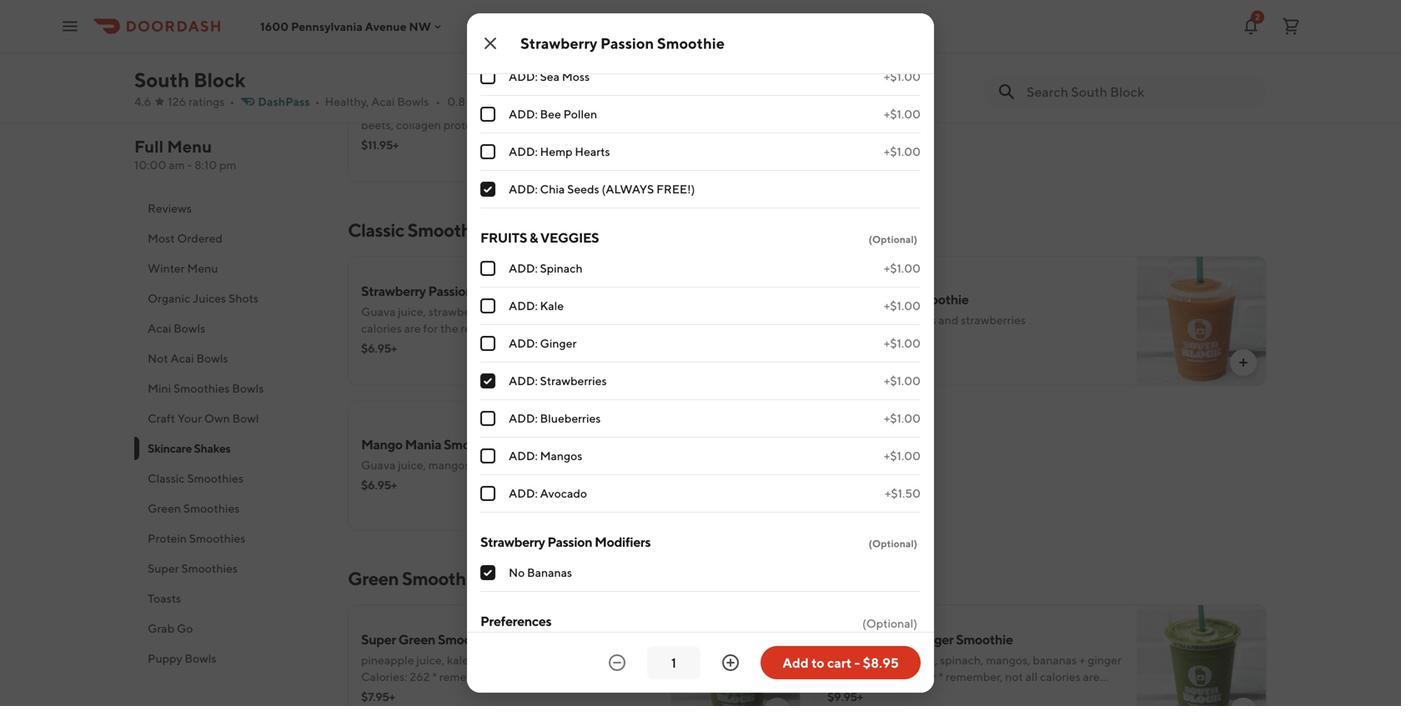 Task type: describe. For each thing, give the bounding box(es) containing it.
winter menu button
[[134, 254, 328, 284]]

am
[[169, 158, 185, 172]]

acai bowls
[[148, 321, 205, 335]]

decrease quantity by 1 image
[[607, 653, 627, 673]]

add item to cart image for mango mania smoothie
[[771, 501, 784, 515]]

blueberries
[[540, 412, 601, 425]]

mango
[[361, 437, 403, 452]]

pineapple inside the super green smoothie pineapple juice, kale, spinach, mangos, bananas calories: 262  * remember, not all calories are created equal. we encourage you to eat real food and to count colors, not calories!
[[361, 653, 414, 667]]

boosts group
[[480, 37, 921, 208]]

hemp
[[540, 145, 573, 158]]

+$1.00 for add: mangos
[[884, 449, 921, 463]]

free!)
[[656, 182, 695, 196]]

$11.95+
[[361, 138, 399, 152]]

add: for add: chia seeds (always free!)
[[509, 182, 538, 196]]

you for super green + ginger smoothie
[[981, 687, 1001, 701]]

acai inside acai bowls button
[[148, 321, 171, 335]]

calories: inside the super green smoothie pineapple juice, kale, spinach, mangos, bananas calories: 262  * remember, not all calories are created equal. we encourage you to eat real food and to count colors, not calories!
[[361, 670, 407, 684]]

guava for mango mania smoothie
[[361, 458, 396, 472]]

smoothie for mango mania smoothie guava juice, mangos and banana  calories: 334 $6.95+
[[444, 437, 501, 452]]

mangos
[[540, 449, 582, 463]]

mango mania smoothie guava juice, mangos and banana  calories: 334 $6.95+
[[361, 437, 605, 492]]

mango mania smoothie image
[[671, 401, 801, 531]]

juice, for breeze
[[864, 313, 892, 327]]

ADD: Chia Seeds (ALWAYS FREE!) checkbox
[[480, 182, 495, 197]]

toasts
[[148, 592, 181, 605]]

regular for +
[[899, 670, 936, 684]]

strawberry passion smoothie dialog
[[467, 0, 934, 697]]

count for super
[[827, 703, 858, 706]]

food for strawberry
[[361, 355, 386, 369]]

add: blueberries
[[509, 412, 601, 425]]

add: hemp hearts
[[509, 145, 610, 158]]

331
[[613, 305, 631, 319]]

banana
[[495, 458, 534, 472]]

add to cart - $8.95
[[782, 655, 899, 671]]

shots
[[228, 291, 259, 305]]

bananas
[[527, 566, 572, 580]]

strawberry passion modifiers group
[[480, 533, 921, 592]]

eat for super green + ginger smoothie
[[1017, 687, 1034, 701]]

bee
[[540, 107, 561, 121]]

most ordered
[[148, 231, 223, 245]]

calories: inside super green + ginger smoothie pineapple juice, kale, spinach, mangos, bananas + ginger calories: 246 regular  * remember, not all calories are created equal. we encourage you to eat real food and to count colors, not calories!
[[827, 670, 873, 684]]

juice, for mania
[[398, 458, 426, 472]]

own
[[204, 412, 230, 425]]

almond
[[361, 101, 401, 115]]

passion for strawberry passion modifiers
[[547, 534, 592, 550]]

add
[[782, 655, 809, 671]]

0 items, open order cart image
[[1281, 16, 1301, 36]]

1600 pennsylvania avenue nw
[[260, 19, 431, 33]]

remember, for super green + ginger smoothie
[[946, 670, 1003, 684]]

classic inside button
[[148, 472, 185, 485]]

334
[[584, 458, 605, 472]]

kale
[[540, 299, 564, 313]]

super smoothies
[[148, 562, 238, 575]]

262
[[410, 670, 430, 684]]

calories! inside the super green smoothie pineapple juice, kale, spinach, mangos, bananas calories: 262  * remember, not all calories are created equal. we encourage you to eat real food and to count colors, not calories!
[[418, 703, 463, 706]]

kale, inside the super green smoothie pineapple juice, kale, spinach, mangos, bananas calories: 262  * remember, not all calories are created equal. we encourage you to eat real food and to count colors, not calories!
[[447, 653, 472, 667]]

no bananas
[[509, 566, 572, 580]]

grab
[[148, 622, 174, 635]]

count inside the super green smoothie pineapple juice, kale, spinach, mangos, bananas calories: 262  * remember, not all calories are created equal. we encourage you to eat real food and to count colors, not calories!
[[612, 687, 643, 701]]

add to cart - $8.95 button
[[761, 646, 921, 680]]

organic
[[148, 291, 190, 305]]

1600
[[260, 19, 289, 33]]

bananas inside the super green smoothie pineapple juice, kale, spinach, mangos, bananas calories: 262  * remember, not all calories are created equal. we encourage you to eat real food and to count colors, not calories!
[[567, 653, 611, 667]]

add: avocado
[[509, 487, 587, 500]]

strawberries inside guava breeze smoothie guava juice, mangos and strawberries
[[961, 313, 1026, 327]]

add: ginger
[[509, 337, 577, 350]]

notification bell image
[[1241, 16, 1261, 36]]

are inside super green + ginger smoothie pineapple juice, kale, spinach, mangos, bananas + ginger calories: 246 regular  * remember, not all calories are created equal. we encourage you to eat real food and to count colors, not calories!
[[1083, 670, 1100, 684]]

add: spinach
[[509, 261, 583, 275]]

ginger inside super green + ginger smoothie pineapple juice, kale, spinach, mangos, bananas + ginger calories: 246 regular  * remember, not all calories are created equal. we encourage you to eat real food and to count colors, not calories!
[[913, 632, 954, 648]]

smoothies for protein smoothies button
[[189, 532, 245, 545]]

we inside the super green smoothie pineapple juice, kale, spinach, mangos, bananas calories: 262  * remember, not all calories are created equal. we encourage you to eat real food and to count colors, not calories!
[[396, 687, 411, 701]]

* inside strawberry passion smoothie guava juice, strawberries and bananas  calories: 331  * calories are for the regular sizes. remember, not all calories are created equal. we encourage you to eat real food and to count colors, not calories!
[[633, 305, 638, 319]]

hearts
[[575, 145, 610, 158]]

spinach, inside the super green smoothie pineapple juice, kale, spinach, mangos, bananas calories: 262  * remember, not all calories are created equal. we encourage you to eat real food and to count colors, not calories!
[[474, 653, 517, 667]]

pineapple inside super green + ginger smoothie pineapple juice, kale, spinach, mangos, bananas + ginger calories: 246 regular  * remember, not all calories are created equal. we encourage you to eat real food and to count colors, not calories!
[[827, 653, 880, 667]]

guava breeze smoothie guava juice, mangos and strawberries
[[827, 291, 1026, 327]]

- inside full menu 10:00 am - 8:10 pm
[[187, 158, 192, 172]]

full
[[134, 137, 164, 156]]

- inside add to cart - $8.95 button
[[854, 655, 860, 671]]

healthy,
[[325, 95, 369, 108]]

skincare
[[148, 442, 192, 455]]

2 • from the left
[[315, 95, 320, 108]]

open menu image
[[60, 16, 80, 36]]

super for super green smoothie
[[361, 632, 396, 648]]

smoothie for strawberry passion smoothie guava juice, strawberries and bananas  calories: 331  * calories are for the regular sizes. remember, not all calories are created equal. we encourage you to eat real food and to count colors, not calories!
[[475, 283, 532, 299]]

0 vertical spatial +
[[904, 632, 910, 648]]

and inside mango mania smoothie guava juice, mangos and banana  calories: 334 $6.95+
[[472, 458, 492, 472]]

moss
[[507, 118, 534, 132]]

healthy, acai bowls • 0.8 mi
[[325, 95, 480, 108]]

+$1.00 for add: spinach
[[884, 261, 921, 275]]

* inside the super green smoothie pineapple juice, kale, spinach, mangos, bananas calories: 262  * remember, not all calories are created equal. we encourage you to eat real food and to count colors, not calories!
[[432, 670, 437, 684]]

1 • from the left
[[230, 95, 235, 108]]

mini smoothies bowls
[[148, 382, 264, 395]]

green inside the super green smoothie pineapple juice, kale, spinach, mangos, bananas calories: 262  * remember, not all calories are created equal. we encourage you to eat real food and to count colors, not calories!
[[398, 632, 435, 648]]

and inside super green + ginger smoothie pineapple juice, kale, spinach, mangos, bananas + ginger calories: 246 regular  * remember, not all calories are created equal. we encourage you to eat real food and to count colors, not calories!
[[1085, 687, 1105, 701]]

eat inside the super green smoothie pineapple juice, kale, spinach, mangos, bananas calories: 262  * remember, not all calories are created equal. we encourage you to eat real food and to count colors, not calories!
[[507, 687, 525, 701]]

strawberry passion smoothie image
[[671, 256, 801, 386]]

8:10
[[195, 158, 217, 172]]

not acai bowls button
[[134, 344, 328, 374]]

organic juices shots button
[[134, 284, 328, 314]]

strawberries inside strawberry passion smoothie guava juice, strawberries and bananas  calories: 331  * calories are for the regular sizes. remember, not all calories are created equal. we encourage you to eat real food and to count colors, not calories!
[[428, 305, 493, 319]]

collagen
[[396, 118, 441, 132]]

milk,
[[403, 101, 428, 115]]

created inside the super green smoothie pineapple juice, kale, spinach, mangos, bananas calories: 262  * remember, not all calories are created equal. we encourage you to eat real food and to count colors, not calories!
[[596, 670, 636, 684]]

for
[[423, 321, 438, 335]]

sea
[[540, 70, 560, 83]]

$7.95+
[[361, 690, 395, 704]]

mangos, inside the super green smoothie pineapple juice, kale, spinach, mangos, bananas calories: 262  * remember, not all calories are created equal. we encourage you to eat real food and to count colors, not calories!
[[520, 653, 564, 667]]

add: for add: strawberries
[[509, 374, 538, 388]]

equal. for strawberry passion smoothie
[[466, 338, 498, 352]]

add: chia seeds (always free!)
[[509, 182, 695, 196]]

food inside the super green smoothie pineapple juice, kale, spinach, mangos, bananas calories: 262  * remember, not all calories are created equal. we encourage you to eat real food and to count colors, not calories!
[[549, 687, 574, 701]]

ordered
[[177, 231, 223, 245]]

all inside the super green smoothie pineapple juice, kale, spinach, mangos, bananas calories: 262  * remember, not all calories are created equal. we encourage you to eat real food and to count colors, not calories!
[[519, 670, 531, 684]]

count for strawberry
[[424, 355, 455, 369]]

go
[[177, 622, 193, 635]]

add: bee pollen
[[509, 107, 597, 121]]

breeze
[[868, 291, 909, 307]]

+$1.00 for add: hemp hearts
[[884, 145, 921, 158]]

add item to cart image for guava breeze smoothie
[[1237, 356, 1250, 369]]

super for super green + ginger smoothie
[[827, 632, 862, 648]]

mangos for breeze
[[895, 313, 936, 327]]

moss
[[562, 70, 590, 83]]

Current quantity is 1 number field
[[657, 654, 691, 672]]

mini smoothies bowls button
[[134, 374, 328, 404]]

we for strawberry passion smoothie
[[501, 338, 516, 352]]

almond milk, strawberry, banana, dates, maple syrup, beets, collagen protein, sea moss $11.95+
[[361, 101, 637, 152]]

encourage for super green + ginger smoothie
[[923, 687, 979, 701]]

blue glaze image
[[1137, 0, 1267, 38]]

calories: inside mango mania smoothie guava juice, mangos and banana  calories: 334 $6.95+
[[536, 458, 582, 472]]

all for strawberry passion smoothie
[[610, 321, 623, 335]]

smoothie for strawberry passion smoothie
[[657, 34, 725, 52]]

you inside the super green smoothie pineapple juice, kale, spinach, mangos, bananas calories: 262  * remember, not all calories are created equal. we encourage you to eat real food and to count colors, not calories!
[[472, 687, 492, 701]]

+$1.00 for add: blueberries
[[884, 412, 921, 425]]

bowls down go
[[185, 652, 216, 666]]

smoothie inside super green + ginger smoothie pineapple juice, kale, spinach, mangos, bananas + ginger calories: 246 regular  * remember, not all calories are created equal. we encourage you to eat real food and to count colors, not calories!
[[956, 632, 1013, 648]]

add item to cart image for blue glaze image
[[1237, 8, 1250, 21]]

pm
[[219, 158, 236, 172]]

calories: inside strawberry passion smoothie guava juice, strawberries and bananas  calories: 331  * calories are for the regular sizes. remember, not all calories are created equal. we encourage you to eat real food and to count colors, not calories!
[[564, 305, 611, 319]]

+$1.00 for add: kale
[[884, 299, 921, 313]]

acai bowls button
[[134, 314, 328, 344]]

featured items button
[[134, 163, 328, 193]]

acai for healthy,
[[371, 95, 395, 108]]

add: for add: spinach
[[509, 261, 538, 275]]

not acai bowls
[[148, 352, 228, 365]]

strawberry passion smoothie guava juice, strawberries and bananas  calories: 331  * calories are for the regular sizes. remember, not all calories are created equal. we encourage you to eat real food and to count colors, not calories!
[[361, 283, 652, 369]]

calories! for strawberry passion smoothie
[[514, 355, 559, 369]]

protein smoothies button
[[134, 524, 328, 554]]

created for strawberry
[[423, 338, 464, 352]]

2
[[1255, 12, 1260, 22]]

real inside the super green smoothie pineapple juice, kale, spinach, mangos, bananas calories: 262  * remember, not all calories are created equal. we encourage you to eat real food and to count colors, not calories!
[[527, 687, 547, 701]]

the
[[440, 321, 458, 335]]

protein,
[[443, 118, 485, 132]]

calories inside super green + ginger smoothie pineapple juice, kale, spinach, mangos, bananas + ginger calories: 246 regular  * remember, not all calories are created equal. we encourage you to eat real food and to count colors, not calories!
[[1040, 670, 1081, 684]]

1 vertical spatial green smoothies
[[348, 568, 488, 590]]

ginger
[[1088, 653, 1122, 667]]

246
[[876, 670, 897, 684]]

add item to cart image for strawberry passion smoothie
[[771, 356, 784, 369]]

add: mangos
[[509, 449, 582, 463]]

south
[[134, 68, 190, 92]]

equal. for super green + ginger smoothie
[[870, 687, 903, 701]]

add: for add: kale
[[509, 299, 538, 313]]

preferences
[[480, 613, 551, 629]]

dashpass
[[258, 95, 310, 108]]

add: sea moss
[[509, 70, 590, 83]]

are inside the super green smoothie pineapple juice, kale, spinach, mangos, bananas calories: 262  * remember, not all calories are created equal. we encourage you to eat real food and to count colors, not calories!
[[576, 670, 593, 684]]

guava breeze smoothie image
[[1137, 256, 1267, 386]]

classic smoothies inside classic smoothies button
[[148, 472, 243, 485]]

126 ratings •
[[168, 95, 235, 108]]

reviews
[[148, 201, 192, 215]]

smoothies down add: chia seeds (always free!) checkbox
[[407, 219, 494, 241]]

increase quantity by 1 image
[[721, 653, 741, 673]]

winter menu
[[148, 261, 218, 275]]

most ordered button
[[134, 224, 328, 254]]

real for super green + ginger smoothie
[[1036, 687, 1056, 701]]

smoothies for classic smoothies button
[[187, 472, 243, 485]]

&
[[529, 230, 538, 246]]

$9.95+
[[827, 690, 863, 704]]

colors, for strawberry
[[457, 355, 492, 369]]

dates,
[[536, 101, 568, 115]]

1 horizontal spatial classic smoothies
[[348, 219, 494, 241]]



Task type: locate. For each thing, give the bounding box(es) containing it.
1 horizontal spatial we
[[501, 338, 516, 352]]

remember, for strawberry passion smoothie
[[531, 321, 588, 335]]

mangos inside mango mania smoothie guava juice, mangos and banana  calories: 334 $6.95+
[[428, 458, 470, 472]]

mangos down 'mania'
[[428, 458, 470, 472]]

1 vertical spatial classic smoothies
[[148, 472, 243, 485]]

fruits & veggies group
[[480, 229, 921, 513]]

regular inside super green + ginger smoothie pineapple juice, kale, spinach, mangos, bananas + ginger calories: 246 regular  * remember, not all calories are created equal. we encourage you to eat real food and to count colors, not calories!
[[899, 670, 936, 684]]

2 horizontal spatial eat
[[1017, 687, 1034, 701]]

puppy bowls
[[148, 652, 216, 666]]

• down 'block' in the left of the page
[[230, 95, 235, 108]]

and inside guava breeze smoothie guava juice, mangos and strawberries
[[938, 313, 958, 327]]

0 horizontal spatial +
[[904, 632, 910, 648]]

2 horizontal spatial passion
[[600, 34, 654, 52]]

1 horizontal spatial spinach,
[[940, 653, 984, 667]]

guava for guava breeze smoothie
[[827, 313, 862, 327]]

add: for add: bee pollen
[[509, 107, 538, 121]]

juice, up '246' at the right of the page
[[883, 653, 911, 667]]

0 horizontal spatial encourage
[[413, 687, 470, 701]]

bowls up not acai bowls
[[174, 321, 205, 335]]

smoothie for super green smoothie pineapple juice, kale, spinach, mangos, bananas calories: 262  * remember, not all calories are created equal. we encourage you to eat real food and to count colors, not calories!
[[438, 632, 495, 648]]

eat
[[613, 338, 630, 352], [507, 687, 525, 701], [1017, 687, 1034, 701]]

strawberries
[[428, 305, 493, 319], [961, 313, 1026, 327]]

smoothie inside the super green smoothie pineapple juice, kale, spinach, mangos, bananas calories: 262  * remember, not all calories are created equal. we encourage you to eat real food and to count colors, not calories!
[[438, 632, 495, 648]]

add: kale
[[509, 299, 564, 313]]

food inside strawberry passion smoothie guava juice, strawberries and bananas  calories: 331  * calories are for the regular sizes. remember, not all calories are created equal. we encourage you to eat real food and to count colors, not calories!
[[361, 355, 386, 369]]

No Bananas checkbox
[[480, 565, 495, 580]]

add item to cart image for green glow image
[[771, 8, 784, 21]]

reviews button
[[134, 193, 328, 224]]

we
[[501, 338, 516, 352], [396, 687, 411, 701], [905, 687, 920, 701]]

0 horizontal spatial passion
[[428, 283, 473, 299]]

add: down banana on the bottom of page
[[509, 487, 538, 500]]

0 horizontal spatial strawberries
[[428, 305, 493, 319]]

super inside button
[[148, 562, 179, 575]]

spinach
[[540, 261, 583, 275]]

smoothies left no
[[402, 568, 488, 590]]

1 vertical spatial (optional)
[[869, 538, 917, 550]]

smoothies down green smoothies "button"
[[189, 532, 245, 545]]

encourage inside super green + ginger smoothie pineapple juice, kale, spinach, mangos, bananas + ginger calories: 246 regular  * remember, not all calories are created equal. we encourage you to eat real food and to count colors, not calories!
[[923, 687, 979, 701]]

calories: up $7.95+
[[361, 670, 407, 684]]

encourage
[[518, 338, 575, 352], [413, 687, 470, 701], [923, 687, 979, 701]]

all
[[610, 321, 623, 335], [519, 670, 531, 684], [1025, 670, 1038, 684]]

add: for add: avocado
[[509, 487, 538, 500]]

beets,
[[361, 118, 394, 132]]

mangos, inside super green + ginger smoothie pineapple juice, kale, spinach, mangos, bananas + ginger calories: 246 regular  * remember, not all calories are created equal. we encourage you to eat real food and to count colors, not calories!
[[986, 653, 1030, 667]]

8 add: from the top
[[509, 374, 538, 388]]

•
[[230, 95, 235, 108], [315, 95, 320, 108], [436, 95, 440, 108]]

count down add to cart - $8.95 button
[[827, 703, 858, 706]]

mania
[[405, 437, 441, 452]]

kale, inside super green + ginger smoothie pineapple juice, kale, spinach, mangos, bananas + ginger calories: 246 regular  * remember, not all calories are created equal. we encourage you to eat real food and to count colors, not calories!
[[913, 653, 938, 667]]

0 horizontal spatial we
[[396, 687, 411, 701]]

green inside "button"
[[148, 502, 181, 515]]

add: left sea
[[509, 70, 538, 83]]

pineapple up '246' at the right of the page
[[827, 653, 880, 667]]

real inside strawberry passion smoothie guava juice, strawberries and bananas  calories: 331  * calories are for the regular sizes. remember, not all calories are created equal. we encourage you to eat real food and to count colors, not calories!
[[632, 338, 652, 352]]

0 horizontal spatial all
[[519, 670, 531, 684]]

food inside super green + ginger smoothie pineapple juice, kale, spinach, mangos, bananas + ginger calories: 246 regular  * remember, not all calories are created equal. we encourage you to eat real food and to count colors, not calories!
[[1058, 687, 1083, 701]]

1 horizontal spatial mangos
[[895, 313, 936, 327]]

strawberry up "for"
[[361, 283, 426, 299]]

9 +$1.00 from the top
[[884, 449, 921, 463]]

2 horizontal spatial we
[[905, 687, 920, 701]]

add: for add: blueberries
[[509, 412, 538, 425]]

0 horizontal spatial •
[[230, 95, 235, 108]]

0 vertical spatial classic smoothies
[[348, 219, 494, 241]]

2 horizontal spatial count
[[827, 703, 858, 706]]

1 vertical spatial regular
[[899, 670, 936, 684]]

2 vertical spatial count
[[827, 703, 858, 706]]

ratings
[[188, 95, 225, 108]]

menu up organic juices shots
[[187, 261, 218, 275]]

2 vertical spatial passion
[[547, 534, 592, 550]]

2 horizontal spatial equal.
[[870, 687, 903, 701]]

remember, inside the super green smoothie pineapple juice, kale, spinach, mangos, bananas calories: 262  * remember, not all calories are created equal. we encourage you to eat real food and to count colors, not calories!
[[439, 670, 496, 684]]

real inside super green + ginger smoothie pineapple juice, kale, spinach, mangos, bananas + ginger calories: 246 regular  * remember, not all calories are created equal. we encourage you to eat real food and to count colors, not calories!
[[1036, 687, 1056, 701]]

1 horizontal spatial created
[[596, 670, 636, 684]]

strawberry for strawberry passion smoothie
[[520, 34, 597, 52]]

fruits
[[480, 230, 527, 246]]

5 +$1.00 from the top
[[884, 299, 921, 313]]

0 vertical spatial $6.95+
[[361, 342, 397, 355]]

avocado
[[540, 487, 587, 500]]

mini
[[148, 382, 171, 395]]

grab go button
[[134, 614, 328, 644]]

strawberry
[[520, 34, 597, 52], [361, 283, 426, 299], [480, 534, 545, 550]]

1 vertical spatial acai
[[148, 321, 171, 335]]

close strawberry passion smoothie image
[[480, 33, 500, 53]]

we right $9.95+
[[905, 687, 920, 701]]

juice, inside the super green smoothie pineapple juice, kale, spinach, mangos, bananas calories: 262  * remember, not all calories are created equal. we encourage you to eat real food and to count colors, not calories!
[[416, 653, 444, 667]]

bananas
[[518, 305, 562, 319], [567, 653, 611, 667], [1033, 653, 1077, 667]]

7 add: from the top
[[509, 337, 538, 350]]

1 add: from the top
[[509, 70, 538, 83]]

0 vertical spatial -
[[187, 158, 192, 172]]

10:00
[[134, 158, 166, 172]]

juice, up "for"
[[398, 305, 426, 319]]

3 • from the left
[[436, 95, 440, 108]]

1 vertical spatial +
[[1079, 653, 1085, 667]]

juice, inside super green + ginger smoothie pineapple juice, kale, spinach, mangos, bananas + ginger calories: 246 regular  * remember, not all calories are created equal. we encourage you to eat real food and to count colors, not calories!
[[883, 653, 911, 667]]

smoothies inside mini smoothies bowls button
[[173, 382, 230, 395]]

colors, inside super green + ginger smoothie pineapple juice, kale, spinach, mangos, bananas + ginger calories: 246 regular  * remember, not all calories are created equal. we encourage you to eat real food and to count colors, not calories!
[[861, 703, 895, 706]]

1 vertical spatial ginger
[[913, 632, 954, 648]]

equal. inside the super green smoothie pineapple juice, kale, spinach, mangos, bananas calories: 262  * remember, not all calories are created equal. we encourage you to eat real food and to count colors, not calories!
[[361, 687, 393, 701]]

created
[[423, 338, 464, 352], [596, 670, 636, 684], [827, 687, 868, 701]]

mangos
[[895, 313, 936, 327], [428, 458, 470, 472]]

strawberry up no
[[480, 534, 545, 550]]

0 horizontal spatial created
[[423, 338, 464, 352]]

3 add: from the top
[[509, 145, 538, 158]]

spinach, right $8.95
[[940, 653, 984, 667]]

winter
[[148, 261, 185, 275]]

1 horizontal spatial regular
[[899, 670, 936, 684]]

add: up add: mangos
[[509, 412, 538, 425]]

eat for strawberry passion smoothie
[[613, 338, 630, 352]]

1 horizontal spatial eat
[[613, 338, 630, 352]]

green smoothies
[[148, 502, 240, 515], [348, 568, 488, 590]]

menu up am at the left
[[167, 137, 212, 156]]

add: up 'sizes.'
[[509, 299, 538, 313]]

1 horizontal spatial colors,
[[457, 355, 492, 369]]

1 horizontal spatial passion
[[547, 534, 592, 550]]

0 horizontal spatial classic
[[148, 472, 185, 485]]

2 horizontal spatial •
[[436, 95, 440, 108]]

green smoothies inside green smoothies "button"
[[148, 502, 240, 515]]

0 horizontal spatial calories!
[[418, 703, 463, 706]]

0 horizontal spatial green smoothies
[[148, 502, 240, 515]]

acai right not
[[170, 352, 194, 365]]

regular right '246' at the right of the page
[[899, 670, 936, 684]]

smoothies up protein smoothies at the bottom
[[183, 502, 240, 515]]

0 vertical spatial menu
[[167, 137, 212, 156]]

1 horizontal spatial *
[[633, 305, 638, 319]]

0 vertical spatial ginger
[[540, 337, 577, 350]]

1 mangos, from the left
[[520, 653, 564, 667]]

we inside super green + ginger smoothie pineapple juice, kale, spinach, mangos, bananas + ginger calories: 246 regular  * remember, not all calories are created equal. we encourage you to eat real food and to count colors, not calories!
[[905, 687, 920, 701]]

pink radiance image
[[671, 53, 801, 183]]

1 horizontal spatial you
[[577, 338, 597, 352]]

ginger inside fruits & veggies group
[[540, 337, 577, 350]]

None checkbox
[[480, 107, 495, 122], [480, 336, 495, 351], [480, 374, 495, 389], [480, 411, 495, 426], [480, 107, 495, 122], [480, 336, 495, 351], [480, 374, 495, 389], [480, 411, 495, 426]]

2 vertical spatial strawberry
[[480, 534, 545, 550]]

1 $6.95+ from the top
[[361, 342, 397, 355]]

strawberry inside strawberry passion smoothie guava juice, strawberries and bananas  calories: 331  * calories are for the regular sizes. remember, not all calories are created equal. we encourage you to eat real food and to count colors, not calories!
[[361, 283, 426, 299]]

* right '246' at the right of the page
[[939, 670, 943, 684]]

puppy bowls button
[[134, 644, 328, 674]]

created left current quantity is 1 number field
[[596, 670, 636, 684]]

0 vertical spatial acai
[[371, 95, 395, 108]]

mangos down breeze
[[895, 313, 936, 327]]

1 +$1.00 from the top
[[884, 70, 921, 83]]

6 +$1.00 from the top
[[884, 337, 921, 350]]

count inside strawberry passion smoothie guava juice, strawberries and bananas  calories: 331  * calories are for the regular sizes. remember, not all calories are created equal. we encourage you to eat real food and to count colors, not calories!
[[424, 355, 455, 369]]

1 horizontal spatial remember,
[[531, 321, 588, 335]]

veggies
[[540, 230, 599, 246]]

bowls for not
[[196, 352, 228, 365]]

add: for add: hemp hearts
[[509, 145, 538, 158]]

menu
[[167, 137, 212, 156], [187, 261, 218, 275]]

acai up not
[[148, 321, 171, 335]]

passion for strawberry passion smoothie
[[600, 34, 654, 52]]

juice, inside mango mania smoothie guava juice, mangos and banana  calories: 334 $6.95+
[[398, 458, 426, 472]]

smoothies inside green smoothies "button"
[[183, 502, 240, 515]]

$6.95+ inside mango mania smoothie guava juice, mangos and banana  calories: 334 $6.95+
[[361, 478, 397, 492]]

*
[[633, 305, 638, 319], [432, 670, 437, 684], [939, 670, 943, 684]]

you inside super green + ginger smoothie pineapple juice, kale, spinach, mangos, bananas + ginger calories: 246 regular  * remember, not all calories are created equal. we encourage you to eat real food and to count colors, not calories!
[[981, 687, 1001, 701]]

11 add: from the top
[[509, 487, 538, 500]]

to
[[599, 338, 610, 352], [410, 355, 421, 369], [811, 655, 824, 671], [494, 687, 505, 701], [598, 687, 609, 701], [1003, 687, 1014, 701], [1108, 687, 1119, 701]]

4.6
[[134, 95, 151, 108]]

strawberry for strawberry passion modifiers
[[480, 534, 545, 550]]

1 spinach, from the left
[[474, 653, 517, 667]]

remember, inside strawberry passion smoothie guava juice, strawberries and bananas  calories: 331  * calories are for the regular sizes. remember, not all calories are created equal. we encourage you to eat real food and to count colors, not calories!
[[531, 321, 588, 335]]

calories! inside super green + ginger smoothie pineapple juice, kale, spinach, mangos, bananas + ginger calories: 246 regular  * remember, not all calories are created equal. we encourage you to eat real food and to count colors, not calories!
[[918, 703, 962, 706]]

passion up syrup,
[[600, 34, 654, 52]]

smoothie for guava breeze smoothie guava juice, mangos and strawberries
[[912, 291, 969, 307]]

1 horizontal spatial strawberries
[[961, 313, 1026, 327]]

add: down 'sizes.'
[[509, 337, 538, 350]]

juice, up 262
[[416, 653, 444, 667]]

super green smoothie pineapple juice, kale, spinach, mangos, bananas calories: 262  * remember, not all calories are created equal. we encourage you to eat real food and to count colors, not calories!
[[361, 632, 643, 706]]

food for super
[[1058, 687, 1083, 701]]

6 add: from the top
[[509, 299, 538, 313]]

bowls up collagen
[[397, 95, 429, 108]]

4 +$1.00 from the top
[[884, 261, 921, 275]]

1 horizontal spatial all
[[610, 321, 623, 335]]

created inside strawberry passion smoothie guava juice, strawberries and bananas  calories: 331  * calories are for the regular sizes. remember, not all calories are created equal. we encourage you to eat real food and to count colors, not calories!
[[423, 338, 464, 352]]

1 add item to cart image from the left
[[771, 8, 784, 21]]

1 horizontal spatial food
[[549, 687, 574, 701]]

add: down &
[[509, 261, 538, 275]]

calories! inside strawberry passion smoothie guava juice, strawberries and bananas  calories: 331  * calories are for the regular sizes. remember, not all calories are created equal. we encourage you to eat real food and to count colors, not calories!
[[514, 355, 559, 369]]

0.8
[[447, 95, 465, 108]]

None checkbox
[[480, 69, 495, 84], [480, 144, 495, 159], [480, 261, 495, 276], [480, 299, 495, 314], [480, 449, 495, 464], [480, 486, 495, 501], [480, 69, 495, 84], [480, 144, 495, 159], [480, 261, 495, 276], [480, 299, 495, 314], [480, 449, 495, 464], [480, 486, 495, 501]]

7 +$1.00 from the top
[[884, 374, 921, 388]]

spinach, down preferences
[[474, 653, 517, 667]]

passion inside group
[[547, 534, 592, 550]]

dashpass •
[[258, 95, 320, 108]]

- right cart
[[854, 655, 860, 671]]

0 horizontal spatial add item to cart image
[[771, 8, 784, 21]]

smoothies for super smoothies button
[[181, 562, 238, 575]]

2 $6.95+ from the top
[[361, 478, 397, 492]]

smoothies down shakes
[[187, 472, 243, 485]]

green smoothies button
[[134, 494, 328, 524]]

craft your own bowl button
[[134, 404, 328, 434]]

add item to cart image
[[771, 8, 784, 21], [1237, 8, 1250, 21]]

* right 331
[[633, 305, 638, 319]]

1 horizontal spatial real
[[632, 338, 652, 352]]

real for strawberry passion smoothie
[[632, 338, 652, 352]]

protein
[[148, 532, 187, 545]]

* right 262
[[432, 670, 437, 684]]

encourage inside strawberry passion smoothie guava juice, strawberries and bananas  calories: 331  * calories are for the regular sizes. remember, not all calories are created equal. we encourage you to eat real food and to count colors, not calories!
[[518, 338, 575, 352]]

ginger
[[540, 337, 577, 350], [913, 632, 954, 648]]

super up toasts at left
[[148, 562, 179, 575]]

encourage inside the super green smoothie pineapple juice, kale, spinach, mangos, bananas calories: 262  * remember, not all calories are created equal. we encourage you to eat real food and to count colors, not calories!
[[413, 687, 470, 701]]

+$1.00 for add: sea moss
[[884, 70, 921, 83]]

2 horizontal spatial food
[[1058, 687, 1083, 701]]

passion up the
[[428, 283, 473, 299]]

we down 'sizes.'
[[501, 338, 516, 352]]

pineapple up 262
[[361, 653, 414, 667]]

1 vertical spatial classic
[[148, 472, 185, 485]]

smoothie inside strawberry passion smoothie guava juice, strawberries and bananas  calories: 331  * calories are for the regular sizes. remember, not all calories are created equal. we encourage you to eat real food and to count colors, not calories!
[[475, 283, 532, 299]]

eat inside strawberry passion smoothie guava juice, strawberries and bananas  calories: 331  * calories are for the regular sizes. remember, not all calories are created equal. we encourage you to eat real food and to count colors, not calories!
[[613, 338, 630, 352]]

1 pineapple from the left
[[361, 653, 414, 667]]

0 vertical spatial (optional)
[[869, 234, 917, 245]]

juice, for green
[[416, 653, 444, 667]]

add: left chia
[[509, 182, 538, 196]]

passion inside strawberry passion smoothie guava juice, strawberries and bananas  calories: 331  * calories are for the regular sizes. remember, not all calories are created equal. we encourage you to eat real food and to count colors, not calories!
[[428, 283, 473, 299]]

bowls for healthy,
[[397, 95, 429, 108]]

smoothies for green smoothies "button"
[[183, 502, 240, 515]]

10 add: from the top
[[509, 449, 538, 463]]

0 horizontal spatial ginger
[[540, 337, 577, 350]]

strawberry,
[[431, 101, 489, 115]]

passion for strawberry passion smoothie guava juice, strawberries and bananas  calories: 331  * calories are for the regular sizes. remember, not all calories are created equal. we encourage you to eat real food and to count colors, not calories!
[[428, 283, 473, 299]]

(optional) up breeze
[[869, 234, 917, 245]]

+$1.00 for add: ginger
[[884, 337, 921, 350]]

bananas inside strawberry passion smoothie guava juice, strawberries and bananas  calories: 331  * calories are for the regular sizes. remember, not all calories are created equal. we encourage you to eat real food and to count colors, not calories!
[[518, 305, 562, 319]]

puppy
[[148, 652, 182, 666]]

green glow image
[[671, 0, 801, 38]]

2 horizontal spatial created
[[827, 687, 868, 701]]

(optional) for veggies
[[869, 234, 917, 245]]

(optional) up $8.95
[[862, 617, 917, 630]]

all inside strawberry passion smoothie guava juice, strawberries and bananas  calories: 331  * calories are for the regular sizes. remember, not all calories are created equal. we encourage you to eat real food and to count colors, not calories!
[[610, 321, 623, 335]]

no
[[509, 566, 525, 580]]

(optional) for modifiers
[[869, 538, 917, 550]]

2 +$1.00 from the top
[[884, 107, 921, 121]]

1 horizontal spatial equal.
[[466, 338, 498, 352]]

mangos for mania
[[428, 458, 470, 472]]

1 horizontal spatial encourage
[[518, 338, 575, 352]]

super inside super green + ginger smoothie pineapple juice, kale, spinach, mangos, bananas + ginger calories: 246 regular  * remember, not all calories are created equal. we encourage you to eat real food and to count colors, not calories!
[[827, 632, 862, 648]]

2 vertical spatial created
[[827, 687, 868, 701]]

* inside super green + ginger smoothie pineapple juice, kale, spinach, mangos, bananas + ginger calories: 246 regular  * remember, not all calories are created equal. we encourage you to eat real food and to count colors, not calories!
[[939, 670, 943, 684]]

0 horizontal spatial mangos
[[428, 458, 470, 472]]

0 horizontal spatial kale,
[[447, 653, 472, 667]]

0 vertical spatial created
[[423, 338, 464, 352]]

0 horizontal spatial regular
[[461, 321, 498, 335]]

add: for add: mangos
[[509, 449, 538, 463]]

calories! for super green + ginger smoothie
[[918, 703, 962, 706]]

0 horizontal spatial remember,
[[439, 670, 496, 684]]

2 spinach, from the left
[[940, 653, 984, 667]]

smoothies inside classic smoothies button
[[187, 472, 243, 485]]

add: left bee
[[509, 107, 538, 121]]

add: for add: sea moss
[[509, 70, 538, 83]]

nw
[[409, 19, 431, 33]]

0 horizontal spatial equal.
[[361, 687, 393, 701]]

1 horizontal spatial pineapple
[[827, 653, 880, 667]]

super inside the super green smoothie pineapple juice, kale, spinach, mangos, bananas calories: 262  * remember, not all calories are created equal. we encourage you to eat real food and to count colors, not calories!
[[361, 632, 396, 648]]

+$1.00 for add: bee pollen
[[884, 107, 921, 121]]

0 vertical spatial count
[[424, 355, 455, 369]]

0 horizontal spatial pineapple
[[361, 653, 414, 667]]

smoothies up craft your own bowl on the left bottom of page
[[173, 382, 230, 395]]

mi
[[467, 95, 480, 108]]

0 horizontal spatial real
[[527, 687, 547, 701]]

0 horizontal spatial you
[[472, 687, 492, 701]]

colors, inside strawberry passion smoothie guava juice, strawberries and bananas  calories: 331  * calories are for the regular sizes. remember, not all calories are created equal. we encourage you to eat real food and to count colors, not calories!
[[457, 355, 492, 369]]

classic smoothies down skincare shakes
[[148, 472, 243, 485]]

1 horizontal spatial super
[[361, 632, 396, 648]]

juice, down breeze
[[864, 313, 892, 327]]

add: down moss
[[509, 145, 538, 158]]

0 horizontal spatial colors,
[[361, 703, 396, 706]]

created inside super green + ginger smoothie pineapple juice, kale, spinach, mangos, bananas + ginger calories: 246 regular  * remember, not all calories are created equal. we encourage you to eat real food and to count colors, not calories!
[[827, 687, 868, 701]]

add: for add: ginger
[[509, 337, 538, 350]]

0 horizontal spatial -
[[187, 158, 192, 172]]

all inside super green + ginger smoothie pineapple juice, kale, spinach, mangos, bananas + ginger calories: 246 regular  * remember, not all calories are created equal. we encourage you to eat real food and to count colors, not calories!
[[1025, 670, 1038, 684]]

0 horizontal spatial super
[[148, 562, 179, 575]]

$6.95+
[[361, 342, 397, 355], [361, 478, 397, 492]]

featured items
[[148, 171, 228, 185]]

green inside super green + ginger smoothie pineapple juice, kale, spinach, mangos, bananas + ginger calories: 246 regular  * remember, not all calories are created equal. we encourage you to eat real food and to count colors, not calories!
[[865, 632, 902, 648]]

toasts button
[[134, 584, 328, 614]]

smoothie inside mango mania smoothie guava juice, mangos and banana  calories: 334 $6.95+
[[444, 437, 501, 452]]

calories inside the super green smoothie pineapple juice, kale, spinach, mangos, bananas calories: 262  * remember, not all calories are created equal. we encourage you to eat real food and to count colors, not calories!
[[533, 670, 574, 684]]

equal. inside strawberry passion smoothie guava juice, strawberries and bananas  calories: 331  * calories are for the regular sizes. remember, not all calories are created equal. we encourage you to eat real food and to count colors, not calories!
[[466, 338, 498, 352]]

0 horizontal spatial food
[[361, 355, 386, 369]]

guava
[[827, 291, 865, 307], [361, 305, 396, 319], [827, 313, 862, 327], [361, 458, 396, 472]]

(optional) down "+$1.50"
[[869, 538, 917, 550]]

smoothies down protein smoothies at the bottom
[[181, 562, 238, 575]]

regular for smoothie
[[461, 321, 498, 335]]

0 vertical spatial passion
[[600, 34, 654, 52]]

1 vertical spatial created
[[596, 670, 636, 684]]

1 horizontal spatial classic
[[348, 219, 404, 241]]

juice, for passion
[[398, 305, 426, 319]]

super smoothies button
[[134, 554, 328, 584]]

regular inside strawberry passion smoothie guava juice, strawberries and bananas  calories: 331  * calories are for the regular sizes. remember, not all calories are created equal. we encourage you to eat real food and to count colors, not calories!
[[461, 321, 498, 335]]

bowls up bowl
[[232, 382, 264, 395]]

strawberry for strawberry passion smoothie guava juice, strawberries and bananas  calories: 331  * calories are for the regular sizes. remember, not all calories are created equal. we encourage you to eat real food and to count colors, not calories!
[[361, 283, 426, 299]]

your
[[177, 412, 202, 425]]

1 horizontal spatial green smoothies
[[348, 568, 488, 590]]

classic smoothies down add: chia seeds (always free!) checkbox
[[348, 219, 494, 241]]

add item to cart image
[[771, 356, 784, 369], [1237, 356, 1250, 369], [771, 501, 784, 515]]

0 vertical spatial mangos
[[895, 313, 936, 327]]

1 vertical spatial strawberry
[[361, 283, 426, 299]]

2 horizontal spatial you
[[981, 687, 1001, 701]]

1 vertical spatial -
[[854, 655, 860, 671]]

modifiers
[[595, 534, 651, 550]]

calories: up avocado
[[536, 458, 582, 472]]

strawberry up sea
[[520, 34, 597, 52]]

1 vertical spatial passion
[[428, 283, 473, 299]]

acai up beets,
[[371, 95, 395, 108]]

Item Search search field
[[1027, 83, 1253, 101]]

bananas inside super green + ginger smoothie pineapple juice, kale, spinach, mangos, bananas + ginger calories: 246 regular  * remember, not all calories are created equal. we encourage you to eat real food and to count colors, not calories!
[[1033, 653, 1077, 667]]

kale,
[[447, 653, 472, 667], [913, 653, 938, 667]]

we down 262
[[396, 687, 411, 701]]

1 horizontal spatial bananas
[[567, 653, 611, 667]]

boosts
[[480, 38, 534, 54]]

created down the
[[423, 338, 464, 352]]

add: down add: ginger
[[509, 374, 538, 388]]

0 horizontal spatial count
[[424, 355, 455, 369]]

add: left mangos
[[509, 449, 538, 463]]

1 vertical spatial $6.95+
[[361, 478, 397, 492]]

1 horizontal spatial -
[[854, 655, 860, 671]]

passion up bananas
[[547, 534, 592, 550]]

bowls inside button
[[196, 352, 228, 365]]

and inside the super green smoothie pineapple juice, kale, spinach, mangos, bananas calories: 262  * remember, not all calories are created equal. we encourage you to eat real food and to count colors, not calories!
[[576, 687, 596, 701]]

classic smoothies
[[348, 219, 494, 241], [148, 472, 243, 485]]

(optional) inside fruits & veggies group
[[869, 234, 917, 245]]

juice, inside strawberry passion smoothie guava juice, strawberries and bananas  calories: 331  * calories are for the regular sizes. remember, not all calories are created equal. we encourage you to eat real food and to count colors, not calories!
[[398, 305, 426, 319]]

bowl
[[232, 412, 259, 425]]

0 horizontal spatial mangos,
[[520, 653, 564, 667]]

1 vertical spatial count
[[612, 687, 643, 701]]

acai inside "not acai bowls" button
[[170, 352, 194, 365]]

strawberry passion modifiers
[[480, 534, 651, 550]]

juice, down 'mania'
[[398, 458, 426, 472]]

count
[[424, 355, 455, 369], [612, 687, 643, 701], [827, 703, 858, 706]]

strawberry inside group
[[480, 534, 545, 550]]

juice,
[[398, 305, 426, 319], [864, 313, 892, 327], [398, 458, 426, 472], [416, 653, 444, 667], [883, 653, 911, 667]]

1 horizontal spatial add item to cart image
[[1237, 8, 1250, 21]]

regular right the
[[461, 321, 498, 335]]

maple
[[570, 101, 603, 115]]

• left the 0.8
[[436, 95, 440, 108]]

menu for full
[[167, 137, 212, 156]]

you inside strawberry passion smoothie guava juice, strawberries and bananas  calories: 331  * calories are for the regular sizes. remember, not all calories are created equal. we encourage you to eat real food and to count colors, not calories!
[[577, 338, 597, 352]]

menu for winter
[[187, 261, 218, 275]]

- right am at the left
[[187, 158, 192, 172]]

spinach, inside super green + ginger smoothie pineapple juice, kale, spinach, mangos, bananas + ginger calories: 246 regular  * remember, not all calories are created equal. we encourage you to eat real food and to count colors, not calories!
[[940, 653, 984, 667]]

+$1.00 for add: strawberries
[[884, 374, 921, 388]]

1 horizontal spatial kale,
[[913, 653, 938, 667]]

super green smoothie image
[[671, 605, 801, 706]]

super green + ginger smoothie pineapple juice, kale, spinach, mangos, bananas + ginger calories: 246 regular  * remember, not all calories are created equal. we encourage you to eat real food and to count colors, not calories!
[[827, 632, 1122, 706]]

mangos inside guava breeze smoothie guava juice, mangos and strawberries
[[895, 313, 936, 327]]

super up add to cart - $8.95
[[827, 632, 862, 648]]

count inside super green + ginger smoothie pineapple juice, kale, spinach, mangos, bananas + ginger calories: 246 regular  * remember, not all calories are created equal. we encourage you to eat real food and to count colors, not calories!
[[827, 703, 858, 706]]

(optional)
[[869, 234, 917, 245], [869, 538, 917, 550], [862, 617, 917, 630]]

count down "for"
[[424, 355, 455, 369]]

1 horizontal spatial mangos,
[[986, 653, 1030, 667]]

5 add: from the top
[[509, 261, 538, 275]]

2 vertical spatial (optional)
[[862, 617, 917, 630]]

smoothie
[[657, 34, 725, 52], [475, 283, 532, 299], [912, 291, 969, 307], [444, 437, 501, 452], [438, 632, 495, 648], [956, 632, 1013, 648]]

smoothies for mini smoothies bowls button
[[173, 382, 230, 395]]

0 horizontal spatial spinach,
[[474, 653, 517, 667]]

4 add: from the top
[[509, 182, 538, 196]]

2 add: from the top
[[509, 107, 538, 121]]

avenue
[[365, 19, 407, 33]]

guava for strawberry passion smoothie
[[361, 305, 396, 319]]

we inside strawberry passion smoothie guava juice, strawberries and bananas  calories: 331  * calories are for the regular sizes. remember, not all calories are created equal. we encourage you to eat real food and to count colors, not calories!
[[501, 338, 516, 352]]

super up $7.95+
[[361, 632, 396, 648]]

pennsylvania
[[291, 19, 363, 33]]

bowls up mini smoothies bowls
[[196, 352, 228, 365]]

calories: up $9.95+
[[827, 670, 873, 684]]

9 add: from the top
[[509, 412, 538, 425]]

you for strawberry passion smoothie
[[577, 338, 597, 352]]

strawberry passion smoothie
[[520, 34, 725, 52]]

0 vertical spatial regular
[[461, 321, 498, 335]]

2 add item to cart image from the left
[[1237, 8, 1250, 21]]

calories: left 331
[[564, 305, 611, 319]]

2 pineapple from the left
[[827, 653, 880, 667]]

colors, inside the super green smoothie pineapple juice, kale, spinach, mangos, bananas calories: 262  * remember, not all calories are created equal. we encourage you to eat real food and to count colors, not calories!
[[361, 703, 396, 706]]

bowls for mini
[[232, 382, 264, 395]]

smoothies inside super smoothies button
[[181, 562, 238, 575]]

2 vertical spatial acai
[[170, 352, 194, 365]]

guava inside strawberry passion smoothie guava juice, strawberries and bananas  calories: 331  * calories are for the regular sizes. remember, not all calories are created equal. we encourage you to eat real food and to count colors, not calories!
[[361, 305, 396, 319]]

• left healthy,
[[315, 95, 320, 108]]

not
[[148, 352, 168, 365]]

pollen
[[563, 107, 597, 121]]

sea
[[487, 118, 505, 132]]

all for super green + ginger smoothie
[[1025, 670, 1038, 684]]

-
[[187, 158, 192, 172], [854, 655, 860, 671]]

1 kale, from the left
[[447, 653, 472, 667]]

to inside button
[[811, 655, 824, 671]]

calories
[[361, 321, 402, 335], [361, 338, 402, 352], [533, 670, 574, 684], [1040, 670, 1081, 684]]

menu inside winter menu button
[[187, 261, 218, 275]]

colors, for super
[[861, 703, 895, 706]]

2 horizontal spatial all
[[1025, 670, 1038, 684]]

fruits & veggies
[[480, 230, 599, 246]]

count down decrease quantity by 1 image
[[612, 687, 643, 701]]

acai for not
[[170, 352, 194, 365]]

super green + ginger smoothie image
[[1137, 605, 1267, 706]]

encourage for strawberry passion smoothie
[[518, 338, 575, 352]]

2 mangos, from the left
[[986, 653, 1030, 667]]

created down add to cart - $8.95 button
[[827, 687, 868, 701]]

8 +$1.00 from the top
[[884, 412, 921, 425]]

1 horizontal spatial +
[[1079, 653, 1085, 667]]

remember, inside super green + ginger smoothie pineapple juice, kale, spinach, mangos, bananas + ginger calories: 246 regular  * remember, not all calories are created equal. we encourage you to eat real food and to count colors, not calories!
[[946, 670, 1003, 684]]

we for super green + ginger smoothie
[[905, 687, 920, 701]]

3 +$1.00 from the top
[[884, 145, 921, 158]]

2 kale, from the left
[[913, 653, 938, 667]]

0 horizontal spatial bananas
[[518, 305, 562, 319]]

created for super
[[827, 687, 868, 701]]



Task type: vqa. For each thing, say whether or not it's contained in the screenshot.
Chicken Chili button
no



